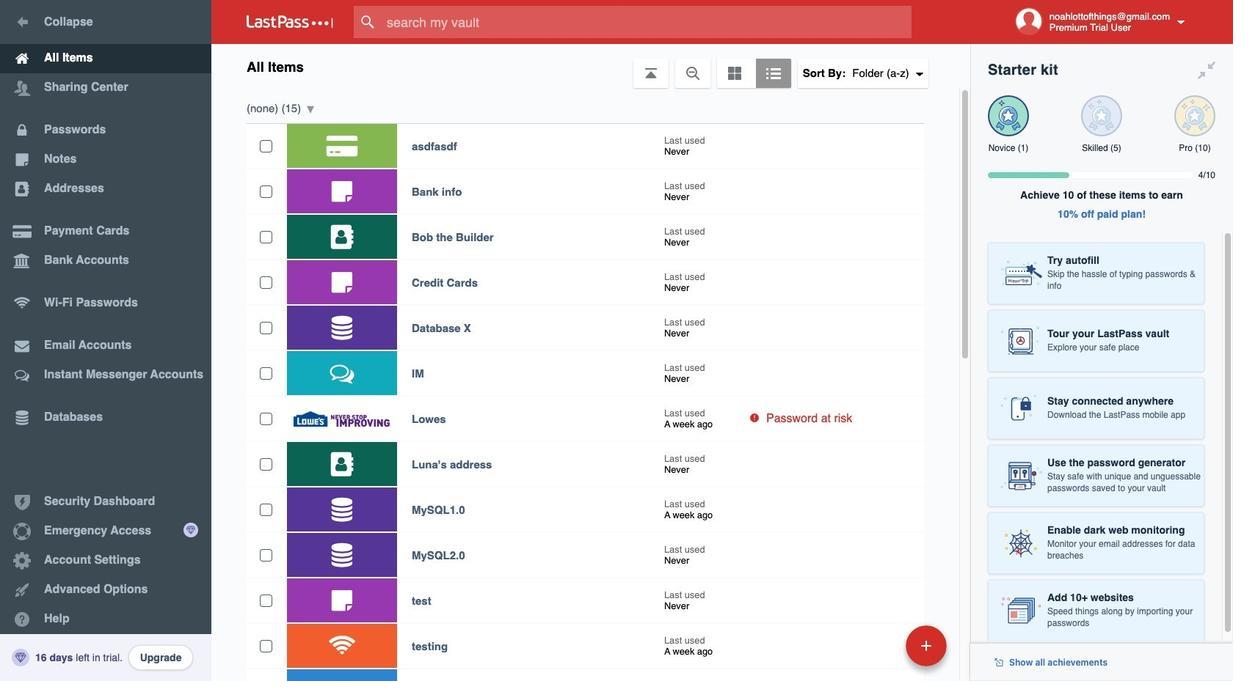Task type: vqa. For each thing, say whether or not it's contained in the screenshot.
DIALOG
no



Task type: describe. For each thing, give the bounding box(es) containing it.
search my vault text field
[[354, 6, 940, 38]]

main navigation navigation
[[0, 0, 211, 682]]

vault options navigation
[[211, 44, 970, 88]]

new item element
[[805, 625, 952, 667]]



Task type: locate. For each thing, give the bounding box(es) containing it.
lastpass image
[[247, 15, 333, 29]]

Search search field
[[354, 6, 940, 38]]

new item navigation
[[805, 622, 956, 682]]



